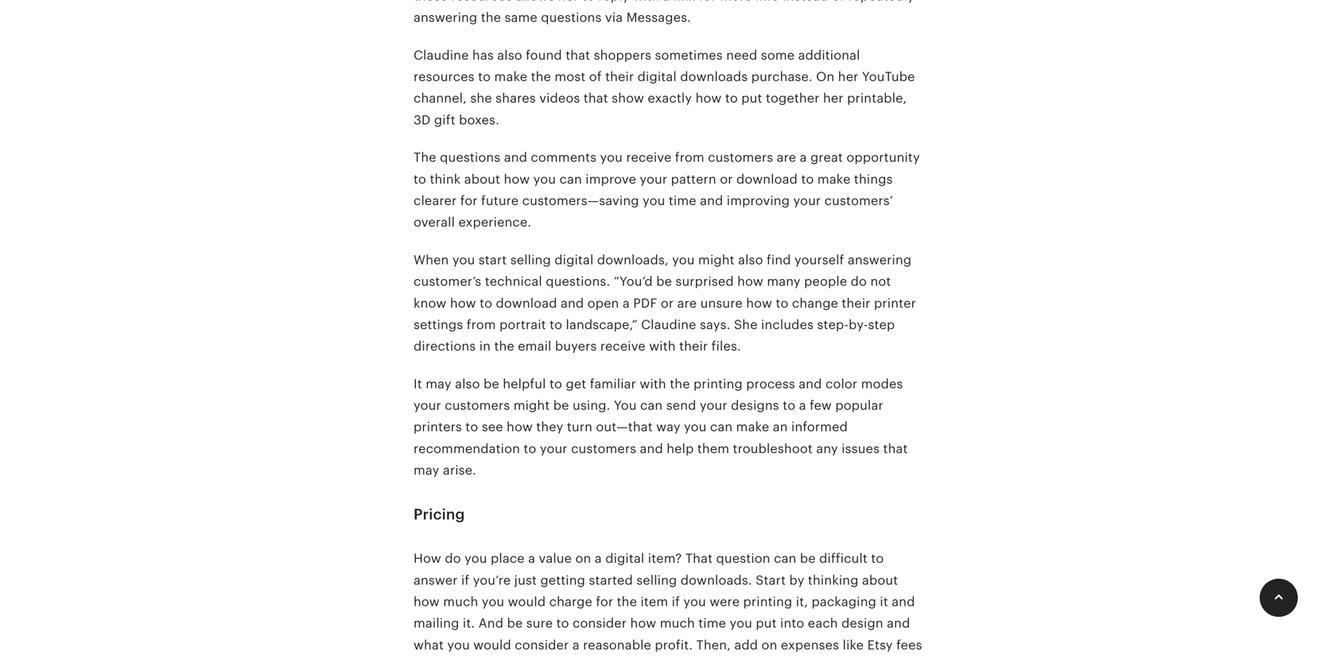 Task type: describe. For each thing, give the bounding box(es) containing it.
time inside the questions and comments you receive from customers are a great opportunity to think about how you can improve your pattern or download to make things clearer for future customers—saving you time and improving your customers' overall experience.
[[669, 194, 697, 208]]

she
[[470, 91, 492, 106]]

your down the "great"
[[793, 194, 821, 208]]

and down it on the bottom right
[[887, 617, 910, 631]]

you're
[[473, 573, 511, 588]]

0 vertical spatial that
[[566, 48, 590, 62]]

your down it
[[414, 399, 441, 413]]

1 vertical spatial customers
[[445, 399, 510, 413]]

sure
[[526, 617, 553, 631]]

shoppers
[[594, 48, 651, 62]]

might inside it may also be helpful to get familiar with the printing process and color modes your customers might be using. you can send your designs to a few popular printers to see how they turn out—that way you can make an informed recommendation to your customers and help them troubleshoot any issues that may arise.
[[514, 399, 550, 413]]

0 vertical spatial much
[[443, 595, 478, 609]]

1 horizontal spatial much
[[660, 617, 695, 631]]

how do you place a value on a digital item? that question can be difficult to answer if you're just getting started selling downloads. start by thinking about how much you would charge for the item if you were printing it, packaging it and mailing it. and be sure to consider how much time you put into each design and what you would consider a reasonable profit. then, add on expenses like etsy 
[[414, 552, 922, 655]]

to down the
[[414, 172, 426, 186]]

to left see
[[466, 420, 478, 434]]

printer
[[874, 296, 916, 310]]

includes
[[761, 318, 814, 332]]

the inside when you start selling digital downloads, you might also find yourself answering customer's technical questions. "you'd be surprised how many people do not know how to download and open a pdf or are unsure how to change their printer settings from portrait to landscape," claudine says. she includes step-by-step directions in the email buyers receive with their files.
[[494, 339, 514, 354]]

step
[[868, 318, 895, 332]]

also inside when you start selling digital downloads, you might also find yourself answering customer's technical questions. "you'd be surprised how many people do not know how to download and open a pdf or are unsure how to change their printer settings from portrait to landscape," claudine says. she includes step-by-step directions in the email buyers receive with their files.
[[738, 253, 763, 267]]

found
[[526, 48, 562, 62]]

put inside 'claudine has also found that shoppers sometimes need some additional resources to make the most of their digital downloads purchase. on her youtube channel, she shares videos that show exactly how to put together her printable, 3d gift boxes.'
[[742, 91, 762, 106]]

few
[[810, 399, 832, 413]]

mailing
[[414, 617, 459, 631]]

you down you're
[[482, 595, 504, 609]]

2 vertical spatial customers
[[571, 442, 636, 456]]

0 vertical spatial would
[[508, 595, 546, 609]]

buyers
[[555, 339, 597, 354]]

like
[[843, 638, 864, 653]]

1 vertical spatial if
[[672, 595, 680, 609]]

settings
[[414, 318, 463, 332]]

with inside it may also be helpful to get familiar with the printing process and color modes your customers might be using. you can send your designs to a few popular printers to see how they turn out—that way you can make an informed recommendation to your customers and help them troubleshoot any issues that may arise.
[[640, 377, 666, 391]]

to down technical
[[480, 296, 492, 310]]

for inside how do you place a value on a digital item? that question can be difficult to answer if you're just getting started selling downloads. start by thinking about how much you would charge for the item if you were printing it, packaging it and mailing it. and be sure to consider how much time you put into each design and what you would consider a reasonable profit. then, add on expenses like etsy
[[596, 595, 613, 609]]

it may also be helpful to get familiar with the printing process and color modes your customers might be using. you can send your designs to a few popular printers to see how they turn out—that way you can make an informed recommendation to your customers and help them troubleshoot any issues that may arise.
[[414, 377, 908, 478]]

turn
[[567, 420, 593, 434]]

answering
[[848, 253, 912, 267]]

be right "and"
[[507, 617, 523, 631]]

purchase.
[[751, 70, 813, 84]]

were
[[710, 595, 740, 609]]

about inside how do you place a value on a digital item? that question can be difficult to answer if you're just getting started selling downloads. start by thinking about how much you would charge for the item if you were printing it, packaging it and mailing it. and be sure to consider how much time you put into each design and what you would consider a reasonable profit. then, add on expenses like etsy
[[862, 573, 898, 588]]

can right 'you'
[[640, 399, 663, 413]]

what
[[414, 638, 444, 653]]

you left were
[[684, 595, 706, 609]]

printing inside how do you place a value on a digital item? that question can be difficult to answer if you're just getting started selling downloads. start by thinking about how much you would charge for the item if you were printing it, packaging it and mailing it. and be sure to consider how much time you put into each design and what you would consider a reasonable profit. then, add on expenses like etsy
[[743, 595, 793, 609]]

you
[[614, 399, 637, 413]]

you up "downloads,"
[[643, 194, 665, 208]]

questions.
[[546, 274, 610, 289]]

0 vertical spatial consider
[[573, 617, 627, 631]]

arise.
[[443, 463, 476, 478]]

when you start selling digital downloads, you might also find yourself answering customer's technical questions. "you'd be surprised how many people do not know how to download and open a pdf or are unsure how to change their printer settings from portrait to landscape," claudine says. she includes step-by-step directions in the email buyers receive with their files.
[[414, 253, 916, 354]]

it
[[880, 595, 888, 609]]

help
[[667, 442, 694, 456]]

are inside when you start selling digital downloads, you might also find yourself answering customer's technical questions. "you'd be surprised how many people do not know how to download and open a pdf or are unsure how to change their printer settings from portrait to landscape," claudine says. she includes step-by-step directions in the email buyers receive with their files.
[[677, 296, 697, 310]]

open
[[588, 296, 619, 310]]

charge
[[549, 595, 593, 609]]

and up few
[[799, 377, 822, 391]]

can up them
[[710, 420, 733, 434]]

your left pattern
[[640, 172, 668, 186]]

or inside the questions and comments you receive from customers are a great opportunity to think about how you can improve your pattern or download to make things clearer for future customers—saving you time and improving your customers' overall experience.
[[720, 172, 733, 186]]

downloads.
[[681, 573, 752, 588]]

"you'd
[[614, 274, 653, 289]]

yourself
[[795, 253, 844, 267]]

printable,
[[847, 91, 907, 106]]

1 vertical spatial consider
[[515, 638, 569, 653]]

to up an
[[783, 399, 796, 413]]

together
[[766, 91, 820, 106]]

receive inside the questions and comments you receive from customers are a great opportunity to think about how you can improve your pattern or download to make things clearer for future customers—saving you time and improving your customers' overall experience.
[[626, 150, 672, 165]]

it,
[[796, 595, 808, 609]]

digital inside how do you place a value on a digital item? that question can be difficult to answer if you're just getting started selling downloads. start by thinking about how much you would charge for the item if you were printing it, packaging it and mailing it. and be sure to consider how much time you put into each design and what you would consider a reasonable profit. then, add on expenses like etsy
[[605, 552, 645, 566]]

think
[[430, 172, 461, 186]]

resources
[[414, 70, 475, 84]]

0 horizontal spatial if
[[461, 573, 470, 588]]

how up the she
[[746, 296, 772, 310]]

additional
[[798, 48, 860, 62]]

also for process
[[455, 377, 480, 391]]

and down pattern
[[700, 194, 723, 208]]

not
[[871, 274, 891, 289]]

1 horizontal spatial their
[[679, 339, 708, 354]]

1 vertical spatial on
[[762, 638, 777, 653]]

designs
[[731, 399, 779, 413]]

most
[[555, 70, 586, 84]]

make inside 'claudine has also found that shoppers sometimes need some additional resources to make the most of their digital downloads purchase. on her youtube channel, she shares videos that show exactly how to put together her printable, 3d gift boxes.'
[[494, 70, 527, 84]]

time inside how do you place a value on a digital item? that question can be difficult to answer if you're just getting started selling downloads. start by thinking about how much you would charge for the item if you were printing it, packaging it and mailing it. and be sure to consider how much time you put into each design and what you would consider a reasonable profit. then, add on expenses like etsy
[[699, 617, 726, 631]]

do inside when you start selling digital downloads, you might also find yourself answering customer's technical questions. "you'd be surprised how many people do not know how to download and open a pdf or are unsure how to change their printer settings from portrait to landscape," claudine says. she includes step-by-step directions in the email buyers receive with their files.
[[851, 274, 867, 289]]

to down many
[[776, 296, 789, 310]]

downloads
[[680, 70, 748, 84]]

download inside when you start selling digital downloads, you might also find yourself answering customer's technical questions. "you'd be surprised how many people do not know how to download and open a pdf or are unsure how to change their printer settings from portrait to landscape," claudine says. she includes step-by-step directions in the email buyers receive with their files.
[[496, 296, 557, 310]]

the questions and comments you receive from customers are a great opportunity to think about how you can improve your pattern or download to make things clearer for future customers—saving you time and improving your customers' overall experience.
[[414, 150, 920, 230]]

landscape,"
[[566, 318, 638, 332]]

might inside when you start selling digital downloads, you might also find yourself answering customer's technical questions. "you'd be surprised how many people do not know how to download and open a pdf or are unsure how to change their printer settings from portrait to landscape," claudine says. she includes step-by-step directions in the email buyers receive with their files.
[[698, 253, 735, 267]]

directions
[[414, 339, 476, 354]]

question
[[716, 552, 771, 566]]

sometimes
[[655, 48, 723, 62]]

by-
[[849, 318, 868, 332]]

and right it on the bottom right
[[892, 595, 915, 609]]

things
[[854, 172, 893, 186]]

customer's
[[414, 274, 481, 289]]

customers inside the questions and comments you receive from customers are a great opportunity to think about how you can improve your pattern or download to make things clearer for future customers—saving you time and improving your customers' overall experience.
[[708, 150, 773, 165]]

profit.
[[655, 638, 693, 653]]

expenses
[[781, 638, 839, 653]]

that
[[686, 552, 713, 566]]

a inside when you start selling digital downloads, you might also find yourself answering customer's technical questions. "you'd be surprised how many people do not know how to download and open a pdf or are unsure how to change their printer settings from portrait to landscape," claudine says. she includes step-by-step directions in the email buyers receive with their files.
[[623, 296, 630, 310]]

downloads,
[[597, 253, 669, 267]]

she
[[734, 318, 758, 332]]

add
[[734, 638, 758, 653]]

a up just
[[528, 552, 535, 566]]

your down they at left bottom
[[540, 442, 568, 456]]

that inside it may also be helpful to get familiar with the printing process and color modes your customers might be using. you can send your designs to a few popular printers to see how they turn out—that way you can make an informed recommendation to your customers and help them troubleshoot any issues that may arise.
[[883, 442, 908, 456]]

they
[[536, 420, 563, 434]]

2 horizontal spatial their
[[842, 296, 871, 310]]

when
[[414, 253, 449, 267]]

how down answer
[[414, 595, 440, 609]]

how
[[414, 552, 441, 566]]

gift
[[434, 113, 456, 127]]

need
[[726, 48, 758, 62]]

it.
[[463, 617, 475, 631]]

pattern
[[671, 172, 716, 186]]

a left the reasonable
[[572, 638, 580, 653]]

to down downloads on the right of page
[[725, 91, 738, 106]]

packaging
[[812, 595, 877, 609]]

1 vertical spatial that
[[584, 91, 608, 106]]

color
[[826, 377, 858, 391]]

just
[[514, 573, 537, 588]]

you up surprised
[[672, 253, 695, 267]]

popular
[[835, 399, 884, 413]]

to down they at left bottom
[[524, 442, 536, 456]]

unsure
[[700, 296, 743, 310]]

you up improve
[[600, 150, 623, 165]]

their inside 'claudine has also found that shoppers sometimes need some additional resources to make the most of their digital downloads purchase. on her youtube channel, she shares videos that show exactly how to put together her printable, 3d gift boxes.'
[[605, 70, 634, 84]]

receive inside when you start selling digital downloads, you might also find yourself answering customer's technical questions. "you'd be surprised how many people do not know how to download and open a pdf or are unsure how to change their printer settings from portrait to landscape," claudine says. she includes step-by-step directions in the email buyers receive with their files.
[[600, 339, 646, 354]]

reasonable
[[583, 638, 651, 653]]

portrait
[[500, 318, 546, 332]]

process
[[746, 377, 795, 391]]



Task type: locate. For each thing, give the bounding box(es) containing it.
digital up questions.
[[555, 253, 594, 267]]

also for to
[[497, 48, 522, 62]]

also inside 'claudine has also found that shoppers sometimes need some additional resources to make the most of their digital downloads purchase. on her youtube channel, she shares videos that show exactly how to put together her printable, 3d gift boxes.'
[[497, 48, 522, 62]]

selling up item
[[637, 573, 677, 588]]

0 vertical spatial put
[[742, 91, 762, 106]]

make inside the questions and comments you receive from customers are a great opportunity to think about how you can improve your pattern or download to make things clearer for future customers—saving you time and improving your customers' overall experience.
[[818, 172, 851, 186]]

1 vertical spatial put
[[756, 617, 777, 631]]

on right add
[[762, 638, 777, 653]]

informed
[[791, 420, 848, 434]]

with up 'send'
[[640, 377, 666, 391]]

0 horizontal spatial also
[[455, 377, 480, 391]]

0 horizontal spatial for
[[460, 194, 478, 208]]

you up add
[[730, 617, 752, 631]]

put
[[742, 91, 762, 106], [756, 617, 777, 631]]

1 horizontal spatial claudine
[[641, 318, 696, 332]]

pdf
[[633, 296, 657, 310]]

channel,
[[414, 91, 467, 106]]

how inside 'claudine has also found that shoppers sometimes need some additional resources to make the most of their digital downloads purchase. on her youtube channel, she shares videos that show exactly how to put together her printable, 3d gift boxes.'
[[696, 91, 722, 106]]

1 vertical spatial receive
[[600, 339, 646, 354]]

1 vertical spatial also
[[738, 253, 763, 267]]

1 vertical spatial may
[[414, 463, 439, 478]]

start
[[756, 573, 786, 588]]

1 horizontal spatial for
[[596, 595, 613, 609]]

0 vertical spatial receive
[[626, 150, 672, 165]]

a inside it may also be helpful to get familiar with the printing process and color modes your customers might be using. you can send your designs to a few popular printers to see how they turn out—that way you can make an informed recommendation to your customers and help them troubleshoot any issues that may arise.
[[799, 399, 806, 413]]

may right it
[[426, 377, 452, 391]]

comments
[[531, 150, 597, 165]]

their
[[605, 70, 634, 84], [842, 296, 871, 310], [679, 339, 708, 354]]

0 vertical spatial do
[[851, 274, 867, 289]]

that down of at the top left of page
[[584, 91, 608, 106]]

1 horizontal spatial time
[[699, 617, 726, 631]]

boxes.
[[459, 113, 499, 127]]

consider down sure
[[515, 638, 569, 653]]

claudine inside when you start selling digital downloads, you might also find yourself answering customer's technical questions. "you'd be surprised how many people do not know how to download and open a pdf or are unsure how to change their printer settings from portrait to landscape," claudine says. she includes step-by-step directions in the email buyers receive with their files.
[[641, 318, 696, 332]]

time down pattern
[[669, 194, 697, 208]]

0 vertical spatial with
[[649, 339, 676, 354]]

future
[[481, 194, 519, 208]]

0 horizontal spatial on
[[575, 552, 591, 566]]

would down "and"
[[473, 638, 511, 653]]

customers—saving
[[522, 194, 639, 208]]

how inside the questions and comments you receive from customers are a great opportunity to think about how you can improve your pattern or download to make things clearer for future customers—saving you time and improving your customers' overall experience.
[[504, 172, 530, 186]]

you up you're
[[465, 552, 487, 566]]

2 vertical spatial that
[[883, 442, 908, 456]]

can down comments
[[560, 172, 582, 186]]

0 vertical spatial printing
[[694, 377, 743, 391]]

0 vertical spatial time
[[669, 194, 697, 208]]

experience.
[[458, 215, 531, 230]]

way
[[656, 420, 681, 434]]

0 horizontal spatial their
[[605, 70, 634, 84]]

0 horizontal spatial printing
[[694, 377, 743, 391]]

1 horizontal spatial printing
[[743, 595, 793, 609]]

1 vertical spatial are
[[677, 296, 697, 310]]

answer
[[414, 573, 458, 588]]

you down it.
[[447, 638, 470, 653]]

0 vertical spatial on
[[575, 552, 591, 566]]

about up it on the bottom right
[[862, 573, 898, 588]]

0 vertical spatial selling
[[510, 253, 551, 267]]

says.
[[700, 318, 731, 332]]

0 vertical spatial may
[[426, 377, 452, 391]]

a inside the questions and comments you receive from customers are a great opportunity to think about how you can improve your pattern or download to make things clearer for future customers—saving you time and improving your customers' overall experience.
[[800, 150, 807, 165]]

0 horizontal spatial claudine
[[414, 48, 469, 62]]

0 horizontal spatial make
[[494, 70, 527, 84]]

0 vertical spatial their
[[605, 70, 634, 84]]

and right questions
[[504, 150, 527, 165]]

1 vertical spatial printing
[[743, 595, 793, 609]]

troubleshoot
[[733, 442, 813, 456]]

improve
[[586, 172, 636, 186]]

and down questions.
[[561, 296, 584, 310]]

you down 'send'
[[684, 420, 707, 434]]

any
[[816, 442, 838, 456]]

overall
[[414, 215, 455, 230]]

some
[[761, 48, 795, 62]]

0 vertical spatial claudine
[[414, 48, 469, 62]]

in
[[479, 339, 491, 354]]

1 horizontal spatial are
[[777, 150, 796, 165]]

to down has
[[478, 70, 491, 84]]

their down "says." on the right of the page
[[679, 339, 708, 354]]

can inside how do you place a value on a digital item? that question can be difficult to answer if you're just getting started selling downloads. start by thinking about how much you would charge for the item if you were printing it, packaging it and mailing it. and be sure to consider how much time you put into each design and what you would consider a reasonable profit. then, add on expenses like etsy
[[774, 552, 797, 566]]

0 vertical spatial might
[[698, 253, 735, 267]]

2 horizontal spatial also
[[738, 253, 763, 267]]

time up then, at the bottom right
[[699, 617, 726, 631]]

customers
[[708, 150, 773, 165], [445, 399, 510, 413], [571, 442, 636, 456]]

1 vertical spatial their
[[842, 296, 871, 310]]

0 horizontal spatial consider
[[515, 638, 569, 653]]

files.
[[712, 339, 741, 354]]

claudine up resources
[[414, 48, 469, 62]]

design
[[842, 617, 884, 631]]

1 vertical spatial might
[[514, 399, 550, 413]]

questions
[[440, 150, 501, 165]]

printing inside it may also be helpful to get familiar with the printing process and color modes your customers might be using. you can send your designs to a few popular printers to see how they turn out—that way you can make an informed recommendation to your customers and help them troubleshoot any issues that may arise.
[[694, 377, 743, 391]]

1 vertical spatial do
[[445, 552, 461, 566]]

from up pattern
[[675, 150, 705, 165]]

your right 'send'
[[700, 399, 728, 413]]

selling inside when you start selling digital downloads, you might also find yourself answering customer's technical questions. "you'd be surprised how many people do not know how to download and open a pdf or are unsure how to change their printer settings from portrait to landscape," claudine says. she includes step-by-step directions in the email buyers receive with their files.
[[510, 253, 551, 267]]

and inside when you start selling digital downloads, you might also find yourself answering customer's technical questions. "you'd be surprised how many people do not know how to download and open a pdf or are unsure how to change their printer settings from portrait to landscape," claudine says. she includes step-by-step directions in the email buyers receive with their files.
[[561, 296, 584, 310]]

many
[[767, 274, 801, 289]]

0 horizontal spatial time
[[669, 194, 697, 208]]

a up started
[[595, 552, 602, 566]]

1 horizontal spatial if
[[672, 595, 680, 609]]

you up customer's
[[452, 253, 475, 267]]

how down item
[[630, 617, 656, 631]]

1 vertical spatial from
[[467, 318, 496, 332]]

using.
[[573, 399, 610, 413]]

0 vertical spatial her
[[838, 70, 859, 84]]

1 vertical spatial selling
[[637, 573, 677, 588]]

a left pdf
[[623, 296, 630, 310]]

great
[[810, 150, 843, 165]]

digital up started
[[605, 552, 645, 566]]

0 horizontal spatial or
[[661, 296, 674, 310]]

do left not
[[851, 274, 867, 289]]

how up future on the top of the page
[[504, 172, 530, 186]]

1 vertical spatial much
[[660, 617, 695, 631]]

do inside how do you place a value on a digital item? that question can be difficult to answer if you're just getting started selling downloads. start by thinking about how much you would charge for the item if you were printing it, packaging it and mailing it. and be sure to consider how much time you put into each design and what you would consider a reasonable profit. then, add on expenses like etsy
[[445, 552, 461, 566]]

that right issues
[[883, 442, 908, 456]]

and
[[479, 617, 504, 631]]

1 horizontal spatial consider
[[573, 617, 627, 631]]

on
[[575, 552, 591, 566], [762, 638, 777, 653]]

helpful
[[503, 377, 546, 391]]

about
[[464, 172, 500, 186], [862, 573, 898, 588]]

digital inside when you start selling digital downloads, you might also find yourself answering customer's technical questions. "you'd be surprised how many people do not know how to download and open a pdf or are unsure how to change their printer settings from portrait to landscape," claudine says. she includes step-by-step directions in the email buyers receive with their files.
[[555, 253, 594, 267]]

2 horizontal spatial make
[[818, 172, 851, 186]]

with inside when you start selling digital downloads, you might also find yourself answering customer's technical questions. "you'd be surprised how many people do not know how to download and open a pdf or are unsure how to change their printer settings from portrait to landscape," claudine says. she includes step-by-step directions in the email buyers receive with their files.
[[649, 339, 676, 354]]

0 vertical spatial or
[[720, 172, 733, 186]]

claudine inside 'claudine has also found that shoppers sometimes need some additional resources to make the most of their digital downloads purchase. on her youtube channel, she shares videos that show exactly how to put together her printable, 3d gift boxes.'
[[414, 48, 469, 62]]

0 horizontal spatial much
[[443, 595, 478, 609]]

1 vertical spatial time
[[699, 617, 726, 631]]

2 vertical spatial their
[[679, 339, 708, 354]]

how down downloads on the right of page
[[696, 91, 722, 106]]

customers up improving
[[708, 150, 773, 165]]

the right in
[[494, 339, 514, 354]]

value
[[539, 552, 572, 566]]

send
[[666, 399, 696, 413]]

and down way
[[640, 442, 663, 456]]

with down pdf
[[649, 339, 676, 354]]

1 horizontal spatial might
[[698, 253, 735, 267]]

shares
[[496, 91, 536, 106]]

are down surprised
[[677, 296, 697, 310]]

1 vertical spatial her
[[823, 91, 844, 106]]

consider
[[573, 617, 627, 631], [515, 638, 569, 653]]

to down charge
[[556, 617, 569, 631]]

your
[[640, 172, 668, 186], [793, 194, 821, 208], [414, 399, 441, 413], [700, 399, 728, 413], [540, 442, 568, 456]]

it
[[414, 377, 422, 391]]

a left few
[[799, 399, 806, 413]]

1 horizontal spatial or
[[720, 172, 733, 186]]

2 vertical spatial digital
[[605, 552, 645, 566]]

1 horizontal spatial customers
[[571, 442, 636, 456]]

the inside 'claudine has also found that shoppers sometimes need some additional resources to make the most of their digital downloads purchase. on her youtube channel, she shares videos that show exactly how to put together her printable, 3d gift boxes.'
[[531, 70, 551, 84]]

be up by
[[800, 552, 816, 566]]

make inside it may also be helpful to get familiar with the printing process and color modes your customers might be using. you can send your designs to a few popular printers to see how they turn out—that way you can make an informed recommendation to your customers and help them troubleshoot any issues that may arise.
[[736, 420, 769, 434]]

for inside the questions and comments you receive from customers are a great opportunity to think about how you can improve your pattern or download to make things clearer for future customers—saving you time and improving your customers' overall experience.
[[460, 194, 478, 208]]

0 horizontal spatial about
[[464, 172, 500, 186]]

1 horizontal spatial on
[[762, 638, 777, 653]]

their up "by-"
[[842, 296, 871, 310]]

be left "helpful"
[[484, 377, 499, 391]]

make down the "great"
[[818, 172, 851, 186]]

0 vertical spatial if
[[461, 573, 470, 588]]

1 vertical spatial for
[[596, 595, 613, 609]]

0 vertical spatial for
[[460, 194, 478, 208]]

1 vertical spatial would
[[473, 638, 511, 653]]

1 horizontal spatial make
[[736, 420, 769, 434]]

how inside it may also be helpful to get familiar with the printing process and color modes your customers might be using. you can send your designs to a few popular printers to see how they turn out—that way you can make an informed recommendation to your customers and help them troubleshoot any issues that may arise.
[[507, 420, 533, 434]]

find
[[767, 253, 791, 267]]

the inside how do you place a value on a digital item? that question can be difficult to answer if you're just getting started selling downloads. start by thinking about how much you would charge for the item if you were printing it, packaging it and mailing it. and be sure to consider how much time you put into each design and what you would consider a reasonable profit. then, add on expenses like etsy
[[617, 595, 637, 609]]

to right difficult
[[871, 552, 884, 566]]

0 horizontal spatial might
[[514, 399, 550, 413]]

customers up see
[[445, 399, 510, 413]]

receive down the landscape,"
[[600, 339, 646, 354]]

1 vertical spatial download
[[496, 296, 557, 310]]

customers'
[[825, 194, 893, 208]]

on
[[816, 70, 835, 84]]

0 horizontal spatial customers
[[445, 399, 510, 413]]

the down "found"
[[531, 70, 551, 84]]

out—that
[[596, 420, 653, 434]]

from
[[675, 150, 705, 165], [467, 318, 496, 332]]

0 vertical spatial also
[[497, 48, 522, 62]]

be up they at left bottom
[[553, 399, 569, 413]]

has
[[472, 48, 494, 62]]

them
[[697, 442, 729, 456]]

can
[[560, 172, 582, 186], [640, 399, 663, 413], [710, 420, 733, 434], [774, 552, 797, 566]]

1 horizontal spatial from
[[675, 150, 705, 165]]

may left arise. at the bottom left of page
[[414, 463, 439, 478]]

familiar
[[590, 377, 636, 391]]

you inside it may also be helpful to get familiar with the printing process and color modes your customers might be using. you can send your designs to a few popular printers to see how they turn out—that way you can make an informed recommendation to your customers and help them troubleshoot any issues that may arise.
[[684, 420, 707, 434]]

2 vertical spatial make
[[736, 420, 769, 434]]

0 vertical spatial download
[[737, 172, 798, 186]]

by
[[789, 573, 805, 588]]

2 vertical spatial also
[[455, 377, 480, 391]]

pricing
[[414, 506, 465, 523]]

how right see
[[507, 420, 533, 434]]

make up shares at top
[[494, 70, 527, 84]]

selling up technical
[[510, 253, 551, 267]]

issues
[[842, 442, 880, 456]]

digital
[[638, 70, 677, 84], [555, 253, 594, 267], [605, 552, 645, 566]]

item
[[641, 595, 668, 609]]

the up 'send'
[[670, 377, 690, 391]]

0 horizontal spatial are
[[677, 296, 697, 310]]

exactly
[[648, 91, 692, 106]]

the inside it may also be helpful to get familiar with the printing process and color modes your customers might be using. you can send your designs to a few popular printers to see how they turn out—that way you can make an informed recommendation to your customers and help them troubleshoot any issues that may arise.
[[670, 377, 690, 391]]

etsy
[[867, 638, 893, 653]]

0 horizontal spatial download
[[496, 296, 557, 310]]

0 horizontal spatial from
[[467, 318, 496, 332]]

email
[[518, 339, 552, 354]]

about inside the questions and comments you receive from customers are a great opportunity to think about how you can improve your pattern or download to make things clearer for future customers—saving you time and improving your customers' overall experience.
[[464, 172, 500, 186]]

claudine has also found that shoppers sometimes need some additional resources to make the most of their digital downloads purchase. on her youtube channel, she shares videos that show exactly how to put together her printable, 3d gift boxes.
[[414, 48, 915, 127]]

place
[[491, 552, 525, 566]]

for
[[460, 194, 478, 208], [596, 595, 613, 609]]

modes
[[861, 377, 903, 391]]

be inside when you start selling digital downloads, you might also find yourself answering customer's technical questions. "you'd be surprised how many people do not know how to download and open a pdf or are unsure how to change their printer settings from portrait to landscape," claudine says. she includes step-by-step directions in the email buyers receive with their files.
[[656, 274, 672, 289]]

might down "helpful"
[[514, 399, 550, 413]]

to down the "great"
[[801, 172, 814, 186]]

1 horizontal spatial download
[[737, 172, 798, 186]]

if left you're
[[461, 573, 470, 588]]

1 horizontal spatial about
[[862, 573, 898, 588]]

make
[[494, 70, 527, 84], [818, 172, 851, 186], [736, 420, 769, 434]]

show
[[612, 91, 644, 106]]

to up buyers
[[550, 318, 562, 332]]

or inside when you start selling digital downloads, you might also find yourself answering customer's technical questions. "you'd be surprised how many people do not know how to download and open a pdf or are unsure how to change their printer settings from portrait to landscape," claudine says. she includes step-by-step directions in the email buyers receive with their files.
[[661, 296, 674, 310]]

1 horizontal spatial do
[[851, 274, 867, 289]]

0 vertical spatial are
[[777, 150, 796, 165]]

digital inside 'claudine has also found that shoppers sometimes need some additional resources to make the most of their digital downloads purchase. on her youtube channel, she shares videos that show exactly how to put together her printable, 3d gift boxes.'
[[638, 70, 677, 84]]

0 vertical spatial from
[[675, 150, 705, 165]]

her down on at the top right
[[823, 91, 844, 106]]

1 horizontal spatial selling
[[637, 573, 677, 588]]

0 vertical spatial make
[[494, 70, 527, 84]]

from inside the questions and comments you receive from customers are a great opportunity to think about how you can improve your pattern or download to make things clearer for future customers—saving you time and improving your customers' overall experience.
[[675, 150, 705, 165]]

you down comments
[[533, 172, 556, 186]]

might up surprised
[[698, 253, 735, 267]]

start
[[479, 253, 507, 267]]

also inside it may also be helpful to get familiar with the printing process and color modes your customers might be using. you can send your designs to a few popular printers to see how they turn out—that way you can make an informed recommendation to your customers and help them troubleshoot any issues that may arise.
[[455, 377, 480, 391]]

youtube
[[862, 70, 915, 84]]

or right pdf
[[661, 296, 674, 310]]

the
[[414, 150, 436, 165]]

a left the "great"
[[800, 150, 807, 165]]

put inside how do you place a value on a digital item? that question can be difficult to answer if you're just getting started selling downloads. start by thinking about how much you would charge for the item if you were printing it, packaging it and mailing it. and be sure to consider how much time you put into each design and what you would consider a reasonable profit. then, add on expenses like etsy
[[756, 617, 777, 631]]

do right how
[[445, 552, 461, 566]]

the down started
[[617, 595, 637, 609]]

how left many
[[737, 274, 764, 289]]

0 horizontal spatial selling
[[510, 253, 551, 267]]

0 vertical spatial digital
[[638, 70, 677, 84]]

download up improving
[[737, 172, 798, 186]]

if right item
[[672, 595, 680, 609]]

difficult
[[819, 552, 868, 566]]

1 vertical spatial about
[[862, 573, 898, 588]]

can inside the questions and comments you receive from customers are a great opportunity to think about how you can improve your pattern or download to make things clearer for future customers—saving you time and improving your customers' overall experience.
[[560, 172, 582, 186]]

also down in
[[455, 377, 480, 391]]

printers
[[414, 420, 462, 434]]

their down shoppers
[[605, 70, 634, 84]]

about down questions
[[464, 172, 500, 186]]

each
[[808, 617, 838, 631]]

change
[[792, 296, 838, 310]]

are inside the questions and comments you receive from customers are a great opportunity to think about how you can improve your pattern or download to make things clearer for future customers—saving you time and improving your customers' overall experience.
[[777, 150, 796, 165]]

for down started
[[596, 595, 613, 609]]

or right pattern
[[720, 172, 733, 186]]

how down customer's
[[450, 296, 476, 310]]

selling inside how do you place a value on a digital item? that question can be difficult to answer if you're just getting started selling downloads. start by thinking about how much you would charge for the item if you were printing it, packaging it and mailing it. and be sure to consider how much time you put into each design and what you would consider a reasonable profit. then, add on expenses like etsy
[[637, 573, 677, 588]]

to left get
[[550, 377, 562, 391]]

would down just
[[508, 595, 546, 609]]

from inside when you start selling digital downloads, you might also find yourself answering customer's technical questions. "you'd be surprised how many people do not know how to download and open a pdf or are unsure how to change their printer settings from portrait to landscape," claudine says. she includes step-by-step directions in the email buyers receive with their files.
[[467, 318, 496, 332]]

0 vertical spatial about
[[464, 172, 500, 186]]

0 horizontal spatial do
[[445, 552, 461, 566]]

you
[[600, 150, 623, 165], [533, 172, 556, 186], [643, 194, 665, 208], [452, 253, 475, 267], [672, 253, 695, 267], [684, 420, 707, 434], [465, 552, 487, 566], [482, 595, 504, 609], [684, 595, 706, 609], [730, 617, 752, 631], [447, 638, 470, 653]]

1 vertical spatial make
[[818, 172, 851, 186]]

1 vertical spatial digital
[[555, 253, 594, 267]]

download inside the questions and comments you receive from customers are a great opportunity to think about how you can improve your pattern or download to make things clearer for future customers—saving you time and improving your customers' overall experience.
[[737, 172, 798, 186]]

2 horizontal spatial customers
[[708, 150, 773, 165]]

her right on at the top right
[[838, 70, 859, 84]]

also left find
[[738, 253, 763, 267]]

much up the profit.
[[660, 617, 695, 631]]

or
[[720, 172, 733, 186], [661, 296, 674, 310]]

1 horizontal spatial also
[[497, 48, 522, 62]]

can up by
[[774, 552, 797, 566]]

are left the "great"
[[777, 150, 796, 165]]

getting
[[540, 573, 585, 588]]



Task type: vqa. For each thing, say whether or not it's contained in the screenshot.
to-
no



